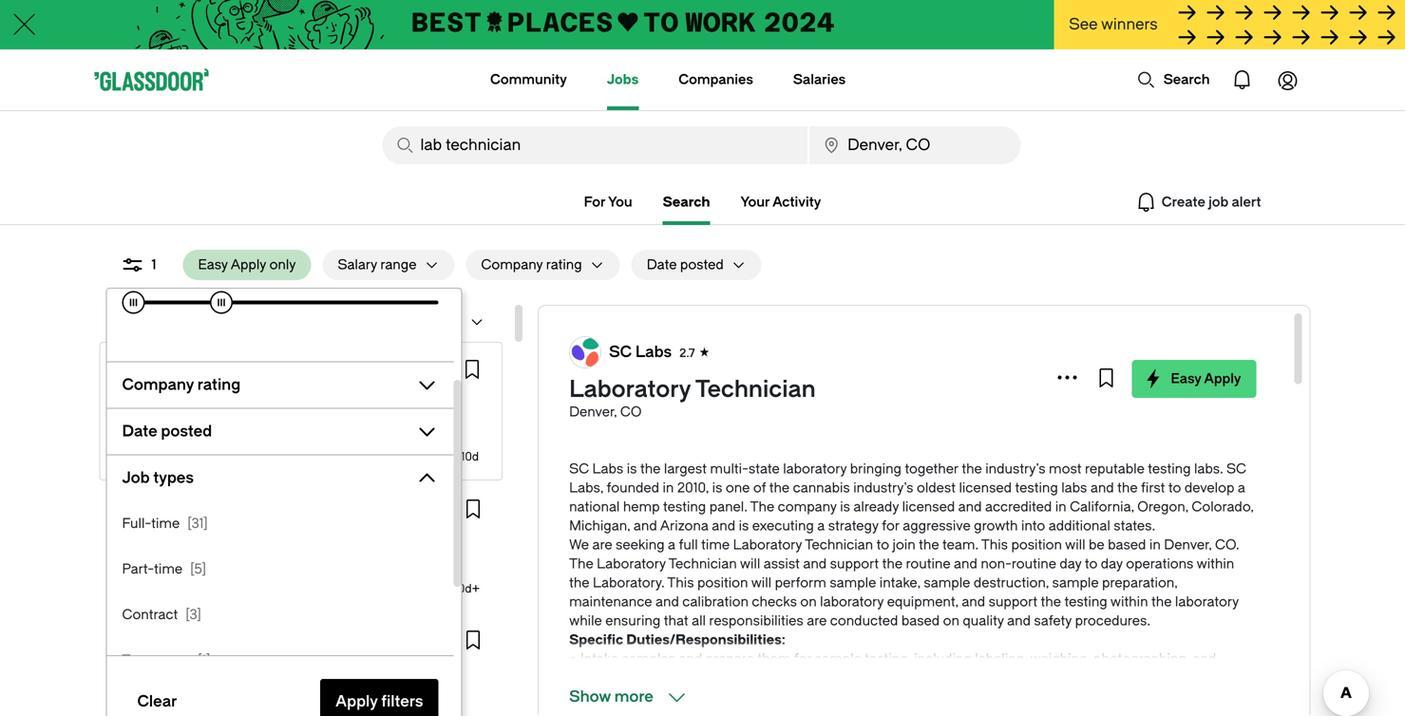 Task type: locate. For each thing, give the bounding box(es) containing it.
sc for sc labs is the largest multi-state laboratory bringing together the industry's most reputable testing labs. sc labs, founded in 2010, is one of the cannabis industry's oldest licensed testing labs and the first to develop a national hemp testing panel. the company is already licensed and accredited in california, oregon, colorado, michigan, and arizona and is executing a strategy for aggressive growth into additional states. we are seeking a full time laboratory technician to join the team. this position will be based in denver, co. the laboratory technician will assist and support the routine and non-routine day to day operations within the laboratory. this position will perform sample intake, sample destruction, sample preparation, maintenance and calibration checks on laboratory equipment, and support the testing within the laboratory while ensuring that all responsibilities are conducted based on quality and safety procedures. specific duties/responsibilities: ● intake samples and prepare them for sample testing, including labeling, weighing, photographing, and organizing samples
[[569, 461, 589, 477]]

non-
[[981, 556, 1012, 572]]

and down duties/responsibilities:
[[679, 652, 703, 667]]

to down be
[[1085, 556, 1098, 572]]

1 horizontal spatial search
[[1164, 72, 1210, 87]]

time
[[151, 516, 180, 532], [702, 537, 730, 553], [154, 562, 183, 577]]

- right $45k
[[145, 695, 150, 708]]

support down destruction,
[[989, 594, 1038, 610]]

technician down strategy
[[805, 537, 874, 553]]

0 vertical spatial labs
[[636, 344, 672, 361]]

date posted up types in the left of the page
[[122, 423, 212, 441]]

licensed
[[959, 480, 1012, 496], [903, 499, 955, 515]]

testing
[[1148, 461, 1191, 477], [1016, 480, 1059, 496], [663, 499, 706, 515], [1065, 594, 1108, 610]]

0 horizontal spatial this
[[668, 575, 694, 591]]

rating inside popup button
[[546, 257, 582, 273]]

time for [5]
[[154, 562, 183, 577]]

lottie animation container image
[[414, 49, 491, 108], [414, 49, 491, 108], [1220, 57, 1265, 103], [1265, 57, 1311, 103]]

1 horizontal spatial none field
[[810, 126, 1021, 164]]

1 vertical spatial a
[[818, 518, 825, 534]]

additional
[[1049, 518, 1111, 534]]

within down preparation,
[[1111, 594, 1149, 610]]

easy apply button
[[1132, 360, 1257, 398]]

sample
[[830, 575, 877, 591], [924, 575, 971, 591], [1053, 575, 1099, 591], [815, 652, 862, 667]]

easy apply only button
[[183, 250, 311, 280]]

your activity link
[[741, 191, 821, 214]]

easy down $19.00
[[131, 451, 152, 462]]

date posted inside dropdown button
[[122, 423, 212, 441]]

0 horizontal spatial industry's
[[854, 480, 914, 496]]

2 vertical spatial apply
[[154, 451, 180, 462]]

0 horizontal spatial company
[[122, 376, 194, 394]]

0 vertical spatial apply
[[231, 257, 266, 273]]

[5]
[[190, 562, 206, 577]]

salaries link
[[793, 49, 846, 110]]

0 vertical spatial posted
[[680, 257, 724, 273]]

laboratory down sc labs
[[569, 376, 691, 403]]

0 horizontal spatial apply
[[154, 451, 180, 462]]

0 vertical spatial easy apply
[[1171, 371, 1242, 387]]

0 horizontal spatial search
[[663, 194, 710, 210]]

2 vertical spatial technician
[[669, 556, 737, 572]]

duties/responsibilities:
[[627, 632, 786, 648]]

-
[[152, 431, 157, 445], [145, 564, 151, 577], [145, 695, 150, 708]]

0 vertical spatial support
[[830, 556, 879, 572]]

search
[[1164, 72, 1210, 87], [663, 194, 710, 210]]

for
[[584, 194, 606, 210]]

laboratory
[[783, 461, 847, 477], [820, 594, 884, 610], [1176, 594, 1239, 610]]

quality
[[963, 613, 1004, 629]]

co up $20.00
[[159, 412, 178, 426]]

denver, up $19.00
[[115, 412, 156, 426]]

1 horizontal spatial date
[[647, 257, 677, 273]]

1 vertical spatial company
[[122, 376, 194, 394]]

time left the '[5]'
[[154, 562, 183, 577]]

company inside dropdown button
[[122, 376, 194, 394]]

1 vertical spatial on
[[943, 613, 960, 629]]

time inside sc labs is the largest multi-state laboratory bringing together the industry's most reputable testing labs. sc labs, founded in 2010, is one of the cannabis industry's oldest licensed testing labs and the first to develop a national hemp testing panel. the company is already licensed and accredited in california, oregon, colorado, michigan, and arizona and is executing a strategy for aggressive growth into additional states. we are seeking a full time laboratory technician to join the team. this position will be based in denver, co. the laboratory technician will assist and support the routine and non-routine day to day operations within the laboratory. this position will perform sample intake, sample destruction, sample preparation, maintenance and calibration checks on laboratory equipment, and support the testing within the laboratory while ensuring that all responsibilities are conducted based on quality and safety procedures. specific duties/responsibilities: ● intake samples and prepare them for sample testing, including labeling, weighing, photographing, and organizing samples
[[702, 537, 730, 553]]

1 horizontal spatial rating
[[546, 257, 582, 273]]

and up quality
[[962, 594, 986, 610]]

lottie animation container image
[[1220, 57, 1265, 103], [1265, 57, 1311, 103], [1137, 70, 1156, 89], [1137, 70, 1156, 89]]

1 horizontal spatial on
[[943, 613, 960, 629]]

1 vertical spatial for
[[794, 652, 812, 667]]

none field search location
[[810, 126, 1021, 164]]

1 horizontal spatial routine
[[1012, 556, 1057, 572]]

posted down search link
[[680, 257, 724, 273]]

industry's up already
[[854, 480, 914, 496]]

routine
[[906, 556, 951, 572], [1012, 556, 1057, 572]]

2 horizontal spatial apply
[[1205, 371, 1242, 387]]

easy apply up job types
[[131, 451, 180, 462]]

0 vertical spatial easy
[[198, 257, 228, 273]]

slider down 1 popup button
[[122, 291, 145, 314]]

1 horizontal spatial licensed
[[959, 480, 1012, 496]]

slider down easy apply only button at the left of the page
[[210, 291, 233, 314]]

weighing,
[[1031, 652, 1091, 667]]

one
[[726, 480, 750, 496]]

the down reputable
[[1118, 480, 1138, 496]]

2 vertical spatial easy
[[131, 451, 152, 462]]

industry's up accredited
[[986, 461, 1046, 477]]

accredited
[[986, 499, 1052, 515]]

to left 'join'
[[877, 537, 890, 553]]

search button
[[1128, 61, 1220, 99]]

labs inside sc labs is the largest multi-state laboratory bringing together the industry's most reputable testing labs. sc labs, founded in 2010, is one of the cannabis industry's oldest licensed testing labs and the first to develop a national hemp testing panel. the company is already licensed and accredited in california, oregon, colorado, michigan, and arizona and is executing a strategy for aggressive growth into additional states. we are seeking a full time laboratory technician to join the team. this position will be based in denver, co. the laboratory technician will assist and support the routine and non-routine day to day operations within the laboratory. this position will perform sample intake, sample destruction, sample preparation, maintenance and calibration checks on laboratory equipment, and support the testing within the laboratory while ensuring that all responsibilities are conducted based on quality and safety procedures. specific duties/responsibilities: ● intake samples and prepare them for sample testing, including labeling, weighing, photographing, and organizing samples
[[593, 461, 624, 477]]

0 vertical spatial company rating
[[481, 257, 582, 273]]

a left full
[[668, 537, 676, 553]]

are down michigan,
[[593, 537, 613, 553]]

companies link
[[679, 49, 754, 110]]

0 horizontal spatial slider
[[122, 291, 145, 314]]

1 vertical spatial support
[[989, 594, 1038, 610]]

0 vertical spatial search
[[1164, 72, 1210, 87]]

1 vertical spatial rating
[[197, 376, 241, 394]]

technician up 'state'
[[696, 376, 816, 403]]

2 none field from the left
[[810, 126, 1021, 164]]

ensuring
[[606, 613, 661, 629]]

company rating for company rating dropdown button
[[122, 376, 241, 394]]

2.7 up laboratory technician denver, co
[[680, 347, 695, 360]]

part-time [5]
[[122, 562, 206, 577]]

we
[[569, 537, 589, 553]]

0 horizontal spatial sc labs logo image
[[116, 359, 137, 380]]

posted
[[680, 257, 724, 273], [161, 423, 212, 441]]

1 vertical spatial date posted
[[122, 423, 212, 441]]

routine down 'join'
[[906, 556, 951, 572]]

1 vertical spatial -
[[145, 564, 151, 577]]

$19.00
[[115, 431, 149, 445]]

1 horizontal spatial date posted
[[647, 257, 724, 273]]

1 horizontal spatial day
[[1101, 556, 1123, 572]]

co
[[324, 314, 346, 330], [620, 404, 642, 420], [159, 412, 178, 426]]

1 horizontal spatial based
[[1108, 537, 1147, 553]]

slider
[[122, 291, 145, 314], [210, 291, 233, 314]]

day
[[1060, 556, 1082, 572], [1101, 556, 1123, 572]]

0 horizontal spatial are
[[593, 537, 613, 553]]

$70k
[[153, 564, 181, 577]]

and
[[1091, 480, 1115, 496], [959, 499, 982, 515], [634, 518, 657, 534], [712, 518, 736, 534], [803, 556, 827, 572], [954, 556, 978, 572], [656, 594, 679, 610], [962, 594, 986, 610], [1008, 613, 1031, 629], [679, 652, 703, 667], [1193, 652, 1217, 667]]

0 vertical spatial licensed
[[959, 480, 1012, 496]]

0 vertical spatial laboratory
[[569, 376, 691, 403]]

1 vertical spatial 2.7
[[200, 363, 215, 376]]

company rating button
[[466, 250, 582, 280]]

company rating inside popup button
[[481, 257, 582, 273]]

0 horizontal spatial on
[[801, 594, 817, 610]]

rating
[[546, 257, 582, 273], [197, 376, 241, 394]]

1 vertical spatial samples
[[639, 671, 692, 686]]

2.7 down technician
[[200, 363, 215, 376]]

national
[[569, 499, 620, 515]]

0 vertical spatial time
[[151, 516, 180, 532]]

technician inside laboratory technician denver, co
[[696, 376, 816, 403]]

and left safety
[[1008, 613, 1031, 629]]

posted for date posted popup button
[[680, 257, 724, 273]]

technician down full
[[669, 556, 737, 572]]

organizing
[[569, 671, 635, 686]]

based down states.
[[1108, 537, 1147, 553]]

search up date posted popup button
[[663, 194, 710, 210]]

company rating inside dropdown button
[[122, 376, 241, 394]]

join
[[893, 537, 916, 553]]

$50k - $70k (employer est.) 30d+
[[115, 564, 480, 596]]

apply up labs.
[[1205, 371, 1242, 387]]

part-
[[122, 562, 154, 577]]

sc labs logo image left sc labs
[[570, 337, 601, 368]]

job types list box
[[107, 501, 454, 684]]

job
[[122, 470, 150, 487]]

●
[[569, 652, 577, 667]]

search down see winners link
[[1164, 72, 1210, 87]]

position down into
[[1012, 537, 1062, 553]]

1 vertical spatial based
[[902, 613, 940, 629]]

and up california,
[[1091, 480, 1115, 496]]

none field the search keyword
[[383, 126, 808, 164]]

date inside dropdown button
[[122, 423, 157, 441]]

1 none field from the left
[[383, 126, 808, 164]]

1 vertical spatial date
[[122, 423, 157, 441]]

apply inside easy apply button
[[1205, 371, 1242, 387]]

licensed down oldest
[[903, 499, 955, 515]]

labs up labs, at the bottom of page
[[593, 461, 624, 477]]

1 horizontal spatial easy apply
[[1171, 371, 1242, 387]]

this
[[982, 537, 1008, 553], [668, 575, 694, 591]]

licensed up accredited
[[959, 480, 1012, 496]]

0 horizontal spatial co
[[159, 412, 178, 426]]

founded
[[607, 480, 660, 496]]

easy apply up labs.
[[1171, 371, 1242, 387]]

2 horizontal spatial easy
[[1171, 371, 1202, 387]]

to right first
[[1169, 480, 1182, 496]]

1 vertical spatial easy apply
[[131, 451, 180, 462]]

0 vertical spatial based
[[1108, 537, 1147, 553]]

labs for sc labs
[[636, 344, 672, 361]]

0 horizontal spatial for
[[794, 652, 812, 667]]

in up operations
[[1150, 537, 1161, 553]]

strategy
[[829, 518, 879, 534]]

0 vertical spatial company
[[481, 257, 543, 273]]

time left [31]
[[151, 516, 180, 532]]

range
[[381, 257, 417, 273]]

co down sc labs
[[620, 404, 642, 420]]

0 horizontal spatial date posted
[[122, 423, 212, 441]]

companies
[[679, 72, 754, 87]]

photographing,
[[1094, 652, 1190, 667]]

- left $70k
[[145, 564, 151, 577]]

0 horizontal spatial labs
[[593, 461, 624, 477]]

2 routine from the left
[[1012, 556, 1057, 572]]

operations
[[1126, 556, 1194, 572]]

0 horizontal spatial date
[[122, 423, 157, 441]]

support
[[830, 556, 879, 572], [989, 594, 1038, 610]]

are down perform
[[807, 613, 827, 629]]

apply down $20.00
[[154, 451, 180, 462]]

rating inside dropdown button
[[197, 376, 241, 394]]

1 vertical spatial laboratory
[[733, 537, 802, 553]]

denver,
[[273, 314, 321, 330], [569, 404, 617, 420], [115, 412, 156, 426], [1164, 537, 1212, 553]]

- right $19.00
[[152, 431, 157, 445]]

co inside laboratory technician denver, co
[[620, 404, 642, 420]]

date posted down search link
[[647, 257, 724, 273]]

0 horizontal spatial 2.7
[[200, 363, 215, 376]]

temporary
[[122, 653, 190, 669]]

2 vertical spatial -
[[145, 695, 150, 708]]

easy right "1"
[[198, 257, 228, 273]]

0 vertical spatial position
[[1012, 537, 1062, 553]]

1 horizontal spatial 2.7
[[680, 347, 695, 360]]

0 horizontal spatial easy apply
[[131, 451, 180, 462]]

company for company rating popup button
[[481, 257, 543, 273]]

2 vertical spatial laboratory
[[597, 556, 666, 572]]

co inside denver, co $19.00 - $20.00 per hour
[[159, 412, 178, 426]]

1 horizontal spatial slider
[[210, 291, 233, 314]]

1 vertical spatial are
[[807, 613, 827, 629]]

the down of on the bottom of the page
[[750, 499, 775, 515]]

this down growth
[[982, 537, 1008, 553]]

date down search link
[[647, 257, 677, 273]]

- inside $50k - $70k (employer est.) 30d+
[[145, 564, 151, 577]]

and down the hemp
[[634, 518, 657, 534]]

within down co.
[[1197, 556, 1235, 572]]

including
[[915, 652, 972, 667]]

equipment,
[[887, 594, 959, 610]]

a up colorado,
[[1238, 480, 1246, 496]]

apply inside jobs list element
[[154, 451, 180, 462]]

temporary [1]
[[122, 653, 211, 669]]

1 horizontal spatial sc
[[609, 344, 632, 361]]

date inside popup button
[[647, 257, 677, 273]]

0 horizontal spatial a
[[668, 537, 676, 553]]

for up 'join'
[[882, 518, 900, 534]]

0 vertical spatial industry's
[[986, 461, 1046, 477]]

multi-
[[710, 461, 749, 477]]

the
[[750, 499, 775, 515], [569, 556, 594, 572]]

easy inside button
[[1171, 371, 1202, 387]]

routine up destruction,
[[1012, 556, 1057, 572]]

1 vertical spatial search
[[663, 194, 710, 210]]

1 horizontal spatial for
[[882, 518, 900, 534]]

0 horizontal spatial within
[[1111, 594, 1149, 610]]

to
[[1169, 480, 1182, 496], [877, 537, 890, 553], [1085, 556, 1098, 572]]

posted inside popup button
[[680, 257, 724, 273]]

in left 2010,
[[663, 480, 674, 496]]

denver, inside denver, co $19.00 - $20.00 per hour
[[115, 412, 156, 426]]

1 vertical spatial this
[[668, 575, 694, 591]]

None field
[[383, 126, 808, 164], [810, 126, 1021, 164]]

will left assist
[[740, 556, 761, 572]]

reputable
[[1085, 461, 1145, 477]]

(employer
[[184, 564, 239, 577]]

$65k
[[153, 695, 181, 708]]

testing up arizona
[[663, 499, 706, 515]]

1 vertical spatial easy
[[1171, 371, 1202, 387]]

labs
[[1062, 480, 1088, 496]]

2 vertical spatial to
[[1085, 556, 1098, 572]]

laboratory.
[[593, 575, 665, 591]]

company rating for company rating popup button
[[481, 257, 582, 273]]

2 horizontal spatial sc
[[1227, 461, 1247, 477]]

on down perform
[[801, 594, 817, 610]]

day down 'additional'
[[1060, 556, 1082, 572]]

co down salary
[[324, 314, 346, 330]]

the
[[641, 461, 661, 477], [962, 461, 983, 477], [770, 480, 790, 496], [1118, 480, 1138, 496], [919, 537, 940, 553], [883, 556, 903, 572], [569, 575, 590, 591], [1041, 594, 1062, 610], [1152, 594, 1172, 610]]

posted inside dropdown button
[[161, 423, 212, 441]]

$45k - $65k
[[115, 695, 181, 708]]

date left $20.00
[[122, 423, 157, 441]]

apply
[[231, 257, 266, 273], [1205, 371, 1242, 387], [154, 451, 180, 462]]

denver, up operations
[[1164, 537, 1212, 553]]

0 vertical spatial date
[[647, 257, 677, 273]]

rating for company rating popup button
[[546, 257, 582, 273]]

easy up labs.
[[1171, 371, 1202, 387]]

checks
[[752, 594, 797, 610]]

2 horizontal spatial a
[[1238, 480, 1246, 496]]

full-time [31]
[[122, 516, 208, 532]]

0 vertical spatial technician
[[696, 376, 816, 403]]

laboratory technician denver, co
[[569, 376, 816, 420]]

0 vertical spatial -
[[152, 431, 157, 445]]

sample up conducted
[[830, 575, 877, 591]]

company inside popup button
[[481, 257, 543, 273]]

1 horizontal spatial easy
[[198, 257, 228, 273]]

sc labs logo image
[[570, 337, 601, 368], [116, 359, 137, 380]]

hemp
[[623, 499, 660, 515]]

posted left the hour
[[161, 423, 212, 441]]

support down strategy
[[830, 556, 879, 572]]

responsibilities
[[709, 613, 804, 629]]

2 horizontal spatial co
[[620, 404, 642, 420]]

within
[[1197, 556, 1235, 572], [1111, 594, 1149, 610]]

will down 'additional'
[[1066, 537, 1086, 553]]

date posted for date posted dropdown button at the bottom of page
[[122, 423, 212, 441]]

0 vertical spatial date posted
[[647, 257, 724, 273]]

sc up labs, at the bottom of page
[[569, 461, 589, 477]]

date posted inside popup button
[[647, 257, 724, 273]]

the down the 'we'
[[569, 556, 594, 572]]

procedures.
[[1075, 613, 1151, 629]]

will up checks
[[751, 575, 772, 591]]

0 horizontal spatial the
[[569, 556, 594, 572]]

0 horizontal spatial support
[[830, 556, 879, 572]]

on
[[801, 594, 817, 610], [943, 613, 960, 629]]

1 horizontal spatial co
[[324, 314, 346, 330]]

1 vertical spatial licensed
[[903, 499, 955, 515]]

denver, up labs, at the bottom of page
[[569, 404, 617, 420]]

sample down conducted
[[815, 652, 862, 667]]

0 horizontal spatial easy
[[131, 451, 152, 462]]

day down be
[[1101, 556, 1123, 572]]

sc labs
[[609, 344, 672, 361]]

sc right labs.
[[1227, 461, 1247, 477]]

sc labs logo image inside jobs list element
[[116, 359, 137, 380]]

1 vertical spatial position
[[698, 575, 748, 591]]

1 slider from the left
[[122, 291, 145, 314]]



Task type: describe. For each thing, give the bounding box(es) containing it.
salaries
[[793, 72, 846, 87]]

hour
[[221, 431, 248, 445]]

lab
[[132, 314, 156, 330]]

first
[[1141, 480, 1166, 496]]

date for date posted popup button
[[647, 257, 677, 273]]

laboratory up the cannabis in the right bottom of the page
[[783, 461, 847, 477]]

contract
[[122, 607, 178, 623]]

and up "that"
[[656, 594, 679, 610]]

sample down be
[[1053, 575, 1099, 591]]

your
[[741, 194, 770, 210]]

bringing
[[850, 461, 902, 477]]

job types button
[[107, 463, 408, 494]]

safety
[[1034, 613, 1072, 629]]

and down team.
[[954, 556, 978, 572]]

is up strategy
[[840, 499, 851, 515]]

state
[[749, 461, 780, 477]]

most
[[1049, 461, 1082, 477]]

1 horizontal spatial within
[[1197, 556, 1235, 572]]

labeling,
[[975, 652, 1028, 667]]

labs for sc labs is the largest multi-state laboratory bringing together the industry's most reputable testing labs. sc labs, founded in 2010, is one of the cannabis industry's oldest licensed testing labs and the first to develop a national hemp testing panel. the company is already licensed and accredited in california, oregon, colorado, michigan, and arizona and is executing a strategy for aggressive growth into additional states. we are seeking a full time laboratory technician to join the team. this position will be based in denver, co. the laboratory technician will assist and support the routine and non-routine day to day operations within the laboratory. this position will perform sample intake, sample destruction, sample preparation, maintenance and calibration checks on laboratory equipment, and support the testing within the laboratory while ensuring that all responsibilities are conducted based on quality and safety procedures. specific duties/responsibilities: ● intake samples and prepare them for sample testing, including labeling, weighing, photographing, and organizing samples
[[593, 461, 624, 477]]

$20.00
[[160, 431, 197, 445]]

2 slider from the left
[[210, 291, 233, 314]]

testing up procedures.
[[1065, 594, 1108, 610]]

into
[[1022, 518, 1046, 534]]

date for date posted dropdown button at the bottom of page
[[122, 423, 157, 441]]

sample up equipment,
[[924, 575, 971, 591]]

show
[[569, 689, 611, 706]]

search link
[[663, 191, 710, 214]]

already
[[854, 499, 899, 515]]

the up the founded on the bottom left of the page
[[641, 461, 661, 477]]

Search location field
[[810, 126, 1021, 164]]

search inside search button
[[1164, 72, 1210, 87]]

oregon,
[[1138, 499, 1189, 515]]

calibration
[[683, 594, 749, 610]]

show more button
[[569, 686, 688, 709]]

1 vertical spatial technician
[[805, 537, 874, 553]]

cannabis
[[793, 480, 850, 496]]

testing up accredited
[[1016, 480, 1059, 496]]

panel.
[[710, 499, 748, 515]]

destruction,
[[974, 575, 1049, 591]]

the up safety
[[1041, 594, 1062, 610]]

1 routine from the left
[[906, 556, 951, 572]]

date posted button
[[632, 250, 724, 280]]

1 horizontal spatial industry's
[[986, 461, 1046, 477]]

and up perform
[[803, 556, 827, 572]]

1 horizontal spatial position
[[1012, 537, 1062, 553]]

intake,
[[880, 575, 921, 591]]

the down preparation,
[[1152, 594, 1172, 610]]

salary
[[338, 257, 377, 273]]

easy apply inside jobs list element
[[131, 451, 180, 462]]

testing up first
[[1148, 461, 1191, 477]]

all
[[692, 613, 706, 629]]

- for $70k
[[145, 564, 151, 577]]

1 horizontal spatial support
[[989, 594, 1038, 610]]

1
[[152, 257, 156, 273]]

0 vertical spatial 2.7
[[680, 347, 695, 360]]

1 day from the left
[[1060, 556, 1082, 572]]

that
[[664, 613, 689, 629]]

0 vertical spatial a
[[1238, 480, 1246, 496]]

technician
[[159, 314, 225, 330]]

show more
[[569, 689, 654, 706]]

aggressive
[[903, 518, 971, 534]]

company rating button
[[107, 370, 408, 401]]

the right of on the bottom of the page
[[770, 480, 790, 496]]

0 vertical spatial the
[[750, 499, 775, 515]]

30d+
[[451, 583, 480, 596]]

2010,
[[678, 480, 709, 496]]

arizona
[[660, 518, 709, 534]]

contract [3]
[[122, 607, 201, 623]]

is left one
[[712, 480, 723, 496]]

jobs
[[229, 314, 255, 330]]

see winners
[[1069, 16, 1158, 33]]

the right together
[[962, 461, 983, 477]]

0 vertical spatial to
[[1169, 480, 1182, 496]]

0 horizontal spatial licensed
[[903, 499, 955, 515]]

labs.
[[1195, 461, 1224, 477]]

rating for company rating dropdown button
[[197, 376, 241, 394]]

you
[[608, 194, 633, 210]]

preparation,
[[1102, 575, 1178, 591]]

[31]
[[187, 516, 208, 532]]

company for company rating dropdown button
[[122, 376, 194, 394]]

see winners link
[[1054, 0, 1406, 51]]

1 button
[[106, 250, 171, 280]]

growth
[[974, 518, 1018, 534]]

denver, inside laboratory technician denver, co
[[569, 404, 617, 420]]

easy inside button
[[198, 257, 228, 273]]

2.7 inside jobs list element
[[200, 363, 215, 376]]

is down panel.
[[739, 518, 749, 534]]

winners
[[1102, 16, 1158, 33]]

easy apply only
[[198, 257, 296, 273]]

community link
[[490, 49, 567, 110]]

salary range
[[338, 257, 417, 273]]

1 vertical spatial industry's
[[854, 480, 914, 496]]

co.
[[1216, 537, 1240, 553]]

time for [31]
[[151, 516, 180, 532]]

jobs link
[[607, 49, 639, 110]]

testing,
[[865, 652, 911, 667]]

the up intake,
[[883, 556, 903, 572]]

1 vertical spatial will
[[740, 556, 761, 572]]

laboratory down co.
[[1176, 594, 1239, 610]]

conducted
[[830, 613, 898, 629]]

1 vertical spatial to
[[877, 537, 890, 553]]

develop
[[1185, 480, 1235, 496]]

specific
[[569, 632, 624, 648]]

and up growth
[[959, 499, 982, 515]]

0 vertical spatial samples
[[622, 652, 676, 667]]

maintenance
[[569, 594, 652, 610]]

be
[[1089, 537, 1105, 553]]

2 day from the left
[[1101, 556, 1123, 572]]

0 vertical spatial for
[[882, 518, 900, 534]]

the down aggressive
[[919, 537, 940, 553]]

jobs list element
[[98, 341, 504, 717]]

0 horizontal spatial position
[[698, 575, 748, 591]]

easy apply inside button
[[1171, 371, 1242, 387]]

in down labs
[[1056, 499, 1067, 515]]

37
[[114, 314, 129, 330]]

1 vertical spatial within
[[1111, 594, 1149, 610]]

team.
[[943, 537, 979, 553]]

posted for date posted dropdown button at the bottom of page
[[161, 423, 212, 441]]

0 vertical spatial on
[[801, 594, 817, 610]]

types
[[153, 470, 194, 487]]

2 vertical spatial a
[[668, 537, 676, 553]]

date posted for date posted popup button
[[647, 257, 724, 273]]

per
[[200, 431, 218, 445]]

your activity
[[741, 194, 821, 210]]

$45k
[[115, 695, 142, 708]]

jobs
[[607, 72, 639, 87]]

2 vertical spatial will
[[751, 575, 772, 591]]

1 horizontal spatial a
[[818, 518, 825, 534]]

laboratory up conducted
[[820, 594, 884, 610]]

more
[[615, 689, 654, 706]]

sc for sc labs
[[609, 344, 632, 361]]

denver, right jobs
[[273, 314, 321, 330]]

0 vertical spatial this
[[982, 537, 1008, 553]]

denver, inside sc labs is the largest multi-state laboratory bringing together the industry's most reputable testing labs. sc labs, founded in 2010, is one of the cannabis industry's oldest licensed testing labs and the first to develop a national hemp testing panel. the company is already licensed and accredited in california, oregon, colorado, michigan, and arizona and is executing a strategy for aggressive growth into additional states. we are seeking a full time laboratory technician to join the team. this position will be based in denver, co. the laboratory technician will assist and support the routine and non-routine day to day operations within the laboratory. this position will perform sample intake, sample destruction, sample preparation, maintenance and calibration checks on laboratory equipment, and support the testing within the laboratory while ensuring that all responsibilities are conducted based on quality and safety procedures. specific duties/responsibilities: ● intake samples and prepare them for sample testing, including labeling, weighing, photographing, and organizing samples
[[1164, 537, 1212, 553]]

1 vertical spatial the
[[569, 556, 594, 572]]

seeking
[[616, 537, 665, 553]]

- inside denver, co $19.00 - $20.00 per hour
[[152, 431, 157, 445]]

- for $65k
[[145, 695, 150, 708]]

of
[[754, 480, 766, 496]]

1 horizontal spatial to
[[1085, 556, 1098, 572]]

[3]
[[186, 607, 201, 623]]

and right photographing, at the bottom of the page
[[1193, 652, 1217, 667]]

the up maintenance
[[569, 575, 590, 591]]

1 horizontal spatial sc labs logo image
[[570, 337, 601, 368]]

[1]
[[198, 653, 211, 669]]

in right jobs
[[258, 314, 270, 330]]

together
[[905, 461, 959, 477]]

0 vertical spatial will
[[1066, 537, 1086, 553]]

labs,
[[569, 480, 604, 496]]

is up the founded on the bottom left of the page
[[627, 461, 637, 477]]

largest
[[664, 461, 707, 477]]

easy inside jobs list element
[[131, 451, 152, 462]]

perform
[[775, 575, 827, 591]]

for you link
[[584, 191, 633, 214]]

apply inside easy apply only button
[[231, 257, 266, 273]]

and down panel.
[[712, 518, 736, 534]]

executing
[[753, 518, 814, 534]]

laboratory inside laboratory technician denver, co
[[569, 376, 691, 403]]

Search keyword field
[[383, 126, 808, 164]]



Task type: vqa. For each thing, say whether or not it's contained in the screenshot.
Career Advice for Students attends Broward College's image for post author
no



